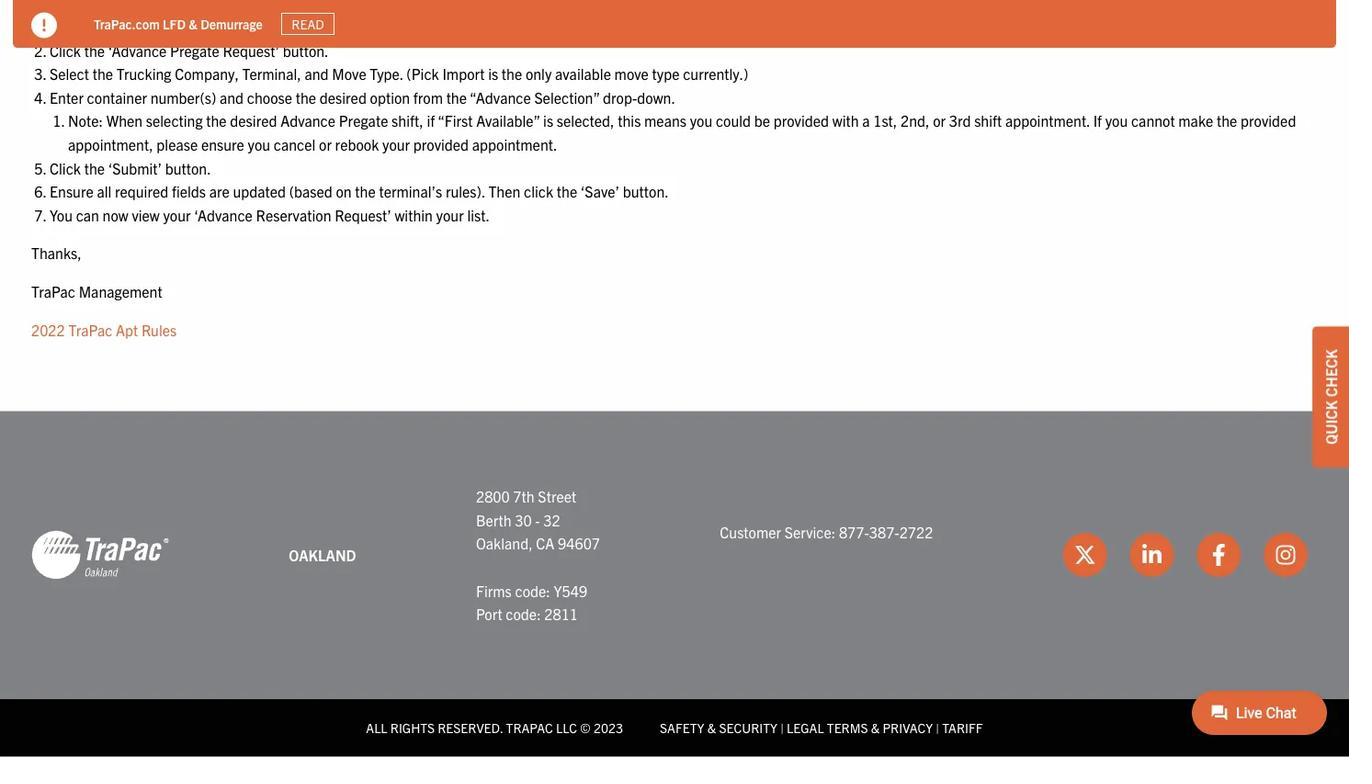 Task type: vqa. For each thing, say whether or not it's contained in the screenshot.
Port
yes



Task type: describe. For each thing, give the bounding box(es) containing it.
number(s)
[[150, 88, 216, 107]]

(based
[[289, 182, 333, 201]]

main content containing from the hamburger menu, select the main menu item 'emodal community portal' and 'advance reservation request'.
[[13, 0, 1336, 357]]

enter
[[50, 88, 84, 107]]

1 vertical spatial is
[[543, 112, 553, 130]]

cancel
[[274, 135, 316, 154]]

can
[[76, 206, 99, 224]]

2811
[[544, 605, 578, 624]]

security
[[719, 720, 778, 737]]

1 vertical spatial code:
[[506, 605, 541, 624]]

0 horizontal spatial desired
[[230, 112, 277, 130]]

2722
[[900, 523, 933, 541]]

94607
[[558, 535, 600, 553]]

the up "advance
[[502, 65, 522, 83]]

2 horizontal spatial provided
[[1241, 112, 1296, 130]]

with
[[832, 112, 859, 130]]

2 horizontal spatial your
[[436, 206, 464, 224]]

if
[[1093, 112, 1102, 130]]

1 vertical spatial and
[[305, 65, 329, 83]]

1 horizontal spatial provided
[[774, 112, 829, 130]]

0 horizontal spatial &
[[189, 15, 198, 32]]

ca
[[536, 535, 555, 553]]

quick
[[1322, 401, 1340, 445]]

legal terms & privacy link
[[787, 720, 933, 737]]

street
[[538, 488, 576, 506]]

3rd
[[949, 112, 971, 130]]

company,
[[175, 65, 239, 83]]

view
[[132, 206, 160, 224]]

note:
[[68, 112, 103, 130]]

available"
[[476, 112, 540, 130]]

1 horizontal spatial reservation
[[663, 18, 738, 36]]

-
[[535, 511, 540, 529]]

2 horizontal spatial you
[[1105, 112, 1128, 130]]

footer containing 2800 7th street
[[0, 412, 1349, 757]]

(pick
[[407, 65, 439, 83]]

legal
[[787, 720, 824, 737]]

item
[[366, 18, 394, 36]]

0 vertical spatial desired
[[320, 88, 367, 107]]

the up 'all'
[[84, 159, 105, 177]]

©
[[580, 720, 591, 737]]

oakland image
[[31, 530, 169, 582]]

the up container
[[93, 65, 113, 83]]

you
[[50, 206, 73, 224]]

berth
[[476, 511, 512, 529]]

drop-
[[603, 88, 637, 107]]

are
[[209, 182, 230, 201]]

0 vertical spatial is
[[488, 65, 498, 83]]

0 vertical spatial pregate
[[170, 41, 219, 60]]

request'.
[[741, 18, 802, 36]]

option
[[370, 88, 410, 107]]

trapac.com lfd & demurrage
[[94, 15, 263, 32]]

be
[[754, 112, 770, 130]]

container
[[87, 88, 147, 107]]

0 vertical spatial code:
[[515, 582, 550, 600]]

shift
[[974, 112, 1002, 130]]

only
[[526, 65, 552, 83]]

management
[[79, 282, 162, 301]]

32
[[544, 511, 560, 529]]

selected,
[[557, 112, 615, 130]]

please
[[157, 135, 198, 154]]

quick check
[[1322, 349, 1340, 445]]

2800
[[476, 488, 510, 506]]

portal'
[[528, 18, 570, 36]]

tariff
[[942, 720, 983, 737]]

0 horizontal spatial or
[[319, 135, 332, 154]]

2 horizontal spatial and
[[573, 18, 597, 36]]

check
[[1322, 349, 1340, 397]]

click
[[524, 182, 553, 201]]

move
[[615, 65, 649, 83]]

'submit'
[[108, 159, 162, 177]]

shift,
[[392, 112, 423, 130]]

firms
[[476, 582, 512, 600]]

1 horizontal spatial request'
[[335, 206, 391, 224]]

oakland,
[[476, 535, 533, 553]]

a
[[862, 112, 870, 130]]

2800 7th street berth 30 - 32 oakland, ca 94607
[[476, 488, 600, 553]]

1 vertical spatial trapac
[[68, 321, 112, 339]]

387-
[[869, 523, 900, 541]]

the right make
[[1217, 112, 1237, 130]]

read
[[292, 16, 324, 32]]

apt
[[116, 321, 138, 339]]

tariff link
[[942, 720, 983, 737]]

2 vertical spatial and
[[220, 88, 244, 107]]

2 vertical spatial 'advance
[[194, 206, 253, 224]]

port
[[476, 605, 502, 624]]

type
[[652, 65, 680, 83]]

"first
[[438, 112, 473, 130]]

updated
[[233, 182, 286, 201]]

make
[[1179, 112, 1214, 130]]

2022 trapac apt rules
[[31, 321, 177, 339]]

2 vertical spatial button.
[[623, 182, 669, 201]]

cannot
[[1131, 112, 1175, 130]]

selection"
[[534, 88, 600, 107]]

1 horizontal spatial your
[[382, 135, 410, 154]]



Task type: locate. For each thing, give the bounding box(es) containing it.
appointment. down "available""
[[472, 135, 557, 154]]

provided right be at the right top
[[774, 112, 829, 130]]

0 horizontal spatial provided
[[413, 135, 469, 154]]

0 horizontal spatial |
[[780, 720, 784, 737]]

footer
[[0, 412, 1349, 757]]

rules
[[142, 321, 177, 339]]

solid image
[[31, 12, 57, 38]]

you
[[690, 112, 713, 130], [1105, 112, 1128, 130], [248, 135, 270, 154]]

demurrage
[[201, 15, 263, 32]]

from the hamburger menu, select the main menu item 'emodal community portal' and 'advance reservation request'. click the 'advance pregate request' button. select the trucking company, terminal, and move type. (pick import is the only available move type currently.) enter container number(s) and choose the desired option from the "advance selection" drop-down. note: when selecting the desired advance pregate shift, if "first available" is selected, this means you could be provided with a 1st, 2nd, or 3rd shift appointment. if you cannot make the provided appointment, please ensure you cancel or rebook your provided appointment. click the 'submit' button. ensure all required fields are updated (based on the terminal's rules). then click the 'save' button. you can now view your 'advance reservation request' within your list.
[[50, 18, 1296, 224]]

0 horizontal spatial and
[[220, 88, 244, 107]]

|
[[780, 720, 784, 737], [936, 720, 939, 737]]

1 horizontal spatial button.
[[283, 41, 329, 60]]

click
[[50, 41, 81, 60], [50, 159, 81, 177]]

import
[[442, 65, 485, 83]]

the
[[86, 18, 107, 36], [268, 18, 288, 36], [84, 41, 105, 60], [93, 65, 113, 83], [502, 65, 522, 83], [296, 88, 316, 107], [446, 88, 467, 107], [206, 112, 227, 130], [1217, 112, 1237, 130], [84, 159, 105, 177], [355, 182, 376, 201], [557, 182, 577, 201]]

safety & security | legal terms & privacy | tariff
[[660, 720, 983, 737]]

this
[[618, 112, 641, 130]]

& right terms
[[871, 720, 880, 737]]

rights
[[390, 720, 435, 737]]

2 horizontal spatial button.
[[623, 182, 669, 201]]

1 vertical spatial appointment.
[[472, 135, 557, 154]]

the up ensure
[[206, 112, 227, 130]]

1 horizontal spatial appointment.
[[1005, 112, 1090, 130]]

terminal,
[[242, 65, 301, 83]]

when
[[106, 112, 143, 130]]

customer
[[720, 523, 781, 541]]

then
[[488, 182, 521, 201]]

button. up the fields
[[165, 159, 211, 177]]

1 vertical spatial reservation
[[256, 206, 331, 224]]

and right the portal'
[[573, 18, 597, 36]]

trucking
[[116, 65, 171, 83]]

is down selection" on the left
[[543, 112, 553, 130]]

the right click
[[557, 182, 577, 201]]

required
[[115, 182, 168, 201]]

button. right ''save'' on the left of page
[[623, 182, 669, 201]]

code:
[[515, 582, 550, 600], [506, 605, 541, 624]]

2 horizontal spatial &
[[871, 720, 880, 737]]

you right if on the right top of the page
[[1105, 112, 1128, 130]]

select
[[227, 18, 265, 36]]

type.
[[370, 65, 403, 83]]

the left main
[[268, 18, 288, 36]]

2022
[[31, 321, 65, 339]]

'advance up trucking
[[108, 41, 167, 60]]

the up advance
[[296, 88, 316, 107]]

all
[[97, 182, 112, 201]]

trapac left the apt
[[68, 321, 112, 339]]

or down advance
[[319, 135, 332, 154]]

service:
[[785, 523, 836, 541]]

code: right port at the left
[[506, 605, 541, 624]]

click down from
[[50, 41, 81, 60]]

you left the could on the top
[[690, 112, 713, 130]]

click up ensure
[[50, 159, 81, 177]]

1 horizontal spatial or
[[933, 112, 946, 130]]

request' down 'on' at left
[[335, 206, 391, 224]]

0 horizontal spatial is
[[488, 65, 498, 83]]

'advance up move
[[601, 18, 659, 36]]

reservation
[[663, 18, 738, 36], [256, 206, 331, 224]]

0 vertical spatial request'
[[223, 41, 279, 60]]

0 horizontal spatial pregate
[[170, 41, 219, 60]]

provided right make
[[1241, 112, 1296, 130]]

menu
[[327, 18, 363, 36]]

& right safety at the bottom
[[707, 720, 716, 737]]

pregate up rebook in the left top of the page
[[339, 112, 388, 130]]

1 horizontal spatial &
[[707, 720, 716, 737]]

'emodal
[[398, 18, 449, 36]]

0 horizontal spatial 'advance
[[108, 41, 167, 60]]

fields
[[172, 182, 206, 201]]

trapac.com
[[94, 15, 160, 32]]

desired down choose
[[230, 112, 277, 130]]

0 vertical spatial and
[[573, 18, 597, 36]]

1 vertical spatial button.
[[165, 159, 211, 177]]

terminal's
[[379, 182, 442, 201]]

1 horizontal spatial is
[[543, 112, 553, 130]]

0 vertical spatial click
[[50, 41, 81, 60]]

on
[[336, 182, 352, 201]]

0 horizontal spatial button.
[[165, 159, 211, 177]]

move
[[332, 65, 366, 83]]

select
[[50, 65, 89, 83]]

main content
[[13, 0, 1336, 357]]

trapac down thanks, at the left top of page
[[31, 282, 75, 301]]

safety
[[660, 720, 704, 737]]

and left move
[[305, 65, 329, 83]]

0 horizontal spatial appointment.
[[472, 135, 557, 154]]

"advance
[[470, 88, 531, 107]]

1 horizontal spatial 'advance
[[194, 206, 253, 224]]

button.
[[283, 41, 329, 60], [165, 159, 211, 177], [623, 182, 669, 201]]

1 horizontal spatial you
[[690, 112, 713, 130]]

lfd
[[163, 15, 186, 32]]

pregate
[[170, 41, 219, 60], [339, 112, 388, 130]]

customer service: 877-387-2722
[[720, 523, 933, 541]]

button. down main
[[283, 41, 329, 60]]

ensure
[[201, 135, 244, 154]]

1 vertical spatial or
[[319, 135, 332, 154]]

the up "first
[[446, 88, 467, 107]]

0 vertical spatial reservation
[[663, 18, 738, 36]]

trapac
[[506, 720, 553, 737]]

1 horizontal spatial desired
[[320, 88, 367, 107]]

appointment.
[[1005, 112, 1090, 130], [472, 135, 557, 154]]

0 vertical spatial 'advance
[[601, 18, 659, 36]]

the right 'on' at left
[[355, 182, 376, 201]]

0 vertical spatial trapac
[[31, 282, 75, 301]]

could
[[716, 112, 751, 130]]

30
[[515, 511, 532, 529]]

trapac management
[[31, 282, 162, 301]]

from
[[50, 18, 83, 36]]

reservation up currently.)
[[663, 18, 738, 36]]

2nd,
[[901, 112, 930, 130]]

from
[[413, 88, 443, 107]]

within
[[395, 206, 433, 224]]

all rights reserved. trapac llc © 2023
[[366, 720, 623, 737]]

you left cancel
[[248, 135, 270, 154]]

0 vertical spatial appointment.
[[1005, 112, 1090, 130]]

code: up 2811
[[515, 582, 550, 600]]

1 click from the top
[[50, 41, 81, 60]]

read link
[[281, 13, 335, 35]]

or left the 3rd
[[933, 112, 946, 130]]

0 vertical spatial or
[[933, 112, 946, 130]]

reservation down (based
[[256, 206, 331, 224]]

& right lfd
[[189, 15, 198, 32]]

pregate down the menu,
[[170, 41, 219, 60]]

2 | from the left
[[936, 720, 939, 737]]

desired down move
[[320, 88, 367, 107]]

the right from
[[86, 18, 107, 36]]

hamburger
[[110, 18, 180, 36]]

selecting
[[146, 112, 203, 130]]

is
[[488, 65, 498, 83], [543, 112, 553, 130]]

1 horizontal spatial |
[[936, 720, 939, 737]]

2 click from the top
[[50, 159, 81, 177]]

rules).
[[446, 182, 485, 201]]

community
[[452, 18, 525, 36]]

1 vertical spatial 'advance
[[108, 41, 167, 60]]

and down company,
[[220, 88, 244, 107]]

request' down select
[[223, 41, 279, 60]]

1 vertical spatial request'
[[335, 206, 391, 224]]

1 vertical spatial pregate
[[339, 112, 388, 130]]

available
[[555, 65, 611, 83]]

0 horizontal spatial reservation
[[256, 206, 331, 224]]

the up "select"
[[84, 41, 105, 60]]

0 horizontal spatial you
[[248, 135, 270, 154]]

reserved.
[[438, 720, 503, 737]]

'advance down are
[[194, 206, 253, 224]]

means
[[644, 112, 687, 130]]

appointment,
[[68, 135, 153, 154]]

menu,
[[183, 18, 223, 36]]

your down shift,
[[382, 135, 410, 154]]

list.
[[467, 206, 490, 224]]

1 horizontal spatial pregate
[[339, 112, 388, 130]]

| left legal on the bottom right of the page
[[780, 720, 784, 737]]

877-
[[839, 523, 869, 541]]

1 vertical spatial click
[[50, 159, 81, 177]]

0 vertical spatial button.
[[283, 41, 329, 60]]

| left tariff
[[936, 720, 939, 737]]

is up "advance
[[488, 65, 498, 83]]

your down the fields
[[163, 206, 191, 224]]

appointment. left if on the right top of the page
[[1005, 112, 1090, 130]]

all
[[366, 720, 387, 737]]

'save'
[[581, 182, 620, 201]]

provided down if
[[413, 135, 469, 154]]

privacy
[[883, 720, 933, 737]]

y549
[[554, 582, 587, 600]]

1 horizontal spatial and
[[305, 65, 329, 83]]

0 horizontal spatial request'
[[223, 41, 279, 60]]

1st,
[[873, 112, 897, 130]]

1 vertical spatial desired
[[230, 112, 277, 130]]

main
[[292, 18, 323, 36]]

terms
[[827, 720, 868, 737]]

2 horizontal spatial 'advance
[[601, 18, 659, 36]]

1 | from the left
[[780, 720, 784, 737]]

0 horizontal spatial your
[[163, 206, 191, 224]]

2023
[[594, 720, 623, 737]]

your down rules).
[[436, 206, 464, 224]]



